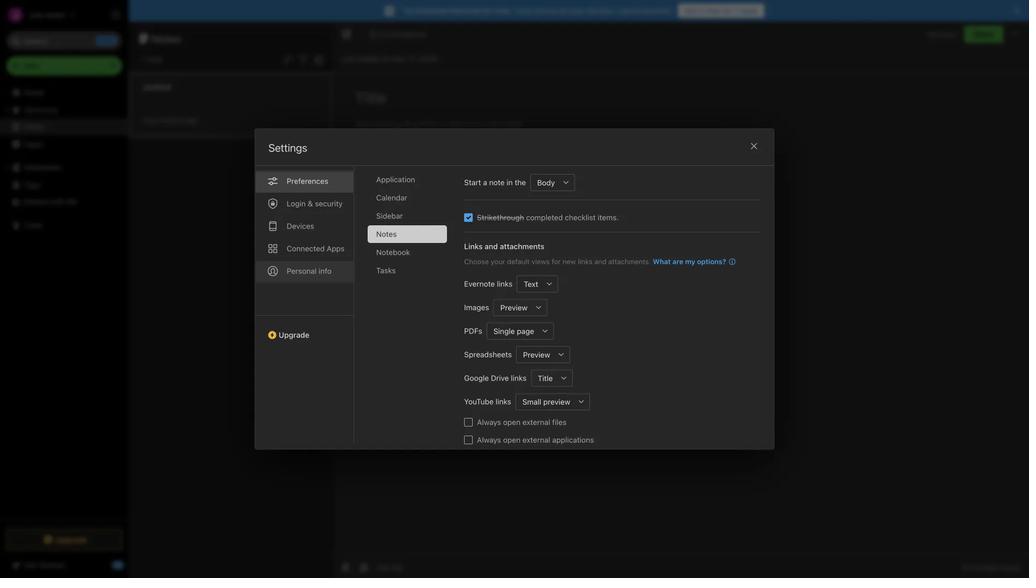 Task type: vqa. For each thing, say whether or not it's contained in the screenshot.
Pdfs
yes



Task type: describe. For each thing, give the bounding box(es) containing it.
drive
[[491, 374, 509, 383]]

page
[[517, 327, 534, 336]]

free:
[[494, 6, 512, 15]]

1 note
[[142, 55, 162, 64]]

2023
[[419, 54, 438, 63]]

what
[[653, 258, 671, 266]]

shared
[[24, 198, 48, 206]]

youtube links
[[464, 398, 511, 407]]

external for applications
[[523, 436, 550, 445]]

strikethrough
[[477, 213, 524, 222]]

Choose default view option for Evernote links field
[[517, 276, 558, 293]]

single
[[494, 327, 515, 336]]

1
[[142, 55, 145, 64]]

sidebar tab
[[368, 207, 447, 225]]

1 horizontal spatial and
[[595, 258, 607, 266]]

with
[[50, 198, 65, 206]]

add tag image
[[358, 562, 370, 575]]

spreadsheets
[[464, 351, 512, 359]]

anytime.
[[643, 6, 673, 15]]

shared with me link
[[0, 194, 128, 211]]

body button
[[530, 174, 558, 191]]

notes inside tab
[[376, 230, 397, 239]]

Always open external files checkbox
[[464, 419, 473, 427]]

ago
[[186, 117, 198, 124]]

options?
[[697, 258, 726, 266]]

in
[[507, 178, 513, 187]]

1 vertical spatial evernote
[[464, 280, 495, 289]]

across
[[535, 6, 558, 15]]

share button
[[964, 26, 1004, 43]]

Search text field
[[14, 31, 115, 50]]

home
[[24, 88, 44, 97]]

Start a new note in the body or title. field
[[530, 174, 575, 191]]

tree containing home
[[0, 84, 129, 520]]

my
[[685, 258, 695, 266]]

items.
[[598, 213, 619, 222]]

tab list for start a note in the
[[368, 171, 456, 444]]

0 vertical spatial note
[[147, 55, 162, 64]]

title
[[538, 374, 553, 383]]

tab list for application
[[255, 160, 354, 444]]

settings tooltip
[[119, 4, 171, 25]]

Choose default view option for PDFs field
[[487, 323, 554, 340]]

connected apps
[[287, 244, 345, 253]]

first notebook
[[379, 30, 427, 38]]

tasks button
[[0, 136, 128, 153]]

all
[[962, 564, 970, 572]]

for for free:
[[482, 6, 492, 15]]

personal info
[[287, 267, 332, 276]]

single page button
[[487, 323, 537, 340]]

links left text button on the right of the page
[[497, 280, 513, 289]]

home link
[[0, 84, 129, 101]]

notebooks
[[24, 163, 62, 172]]

apps
[[327, 244, 345, 253]]

text button
[[517, 276, 541, 293]]

0 vertical spatial and
[[485, 242, 498, 251]]

calendar
[[376, 194, 407, 202]]

google drive links
[[464, 374, 527, 383]]

devices.
[[587, 6, 616, 15]]

preview button for images
[[494, 299, 530, 317]]

0 horizontal spatial your
[[491, 258, 505, 266]]

notebooks link
[[0, 159, 128, 176]]

close image
[[748, 140, 761, 153]]

start a note in the
[[464, 178, 526, 187]]

changes
[[972, 564, 1000, 572]]

text
[[524, 280, 538, 289]]

Choose default view option for Google Drive links field
[[531, 370, 573, 387]]

notebook inside the notebook tab
[[376, 248, 410, 257]]

0 horizontal spatial evernote
[[416, 6, 448, 15]]

notebook tab
[[368, 244, 447, 262]]

preview
[[543, 398, 570, 407]]

&
[[308, 199, 313, 208]]

choose
[[464, 258, 489, 266]]

on
[[382, 54, 391, 63]]

what are my options?
[[653, 258, 726, 266]]

links right 'drive'
[[511, 374, 527, 383]]

trash
[[24, 221, 43, 230]]

me
[[67, 198, 77, 206]]

first
[[379, 30, 393, 38]]

personal inside tab list
[[287, 267, 317, 276]]

add a reminder image
[[339, 562, 352, 575]]

cancel
[[618, 6, 641, 15]]

expand note image
[[340, 28, 353, 41]]

checklist
[[565, 213, 596, 222]]

completed
[[526, 213, 563, 222]]

open for always open external files
[[503, 418, 521, 427]]

edited
[[358, 54, 380, 63]]

links down 'drive'
[[496, 398, 511, 407]]

always open external applications
[[477, 436, 594, 445]]

upgrade button inside tab list
[[255, 316, 354, 344]]

tags
[[24, 181, 40, 189]]

start
[[464, 178, 481, 187]]

are
[[673, 258, 683, 266]]

new
[[24, 61, 39, 70]]

1 horizontal spatial notes
[[152, 32, 181, 45]]

default
[[507, 258, 530, 266]]

small preview button
[[516, 394, 573, 411]]

Choose default view option for YouTube links field
[[516, 394, 590, 411]]

login
[[287, 199, 306, 208]]

Note Editor text field
[[333, 73, 1029, 557]]

application
[[376, 175, 415, 184]]

settings inside tooltip
[[135, 11, 163, 19]]

devices
[[287, 222, 314, 231]]

tasks inside tab
[[376, 266, 396, 275]]

body
[[537, 178, 555, 187]]

preview button for spreadsheets
[[516, 347, 553, 364]]



Task type: locate. For each thing, give the bounding box(es) containing it.
tree
[[0, 84, 129, 520]]

tab list containing application
[[368, 171, 456, 444]]

upgrade for the bottommost upgrade popup button
[[55, 536, 87, 545]]

notes up "1 note"
[[152, 32, 181, 45]]

preferences
[[287, 177, 328, 186]]

0 vertical spatial notes
[[152, 32, 181, 45]]

choose your default views for new links and attachments.
[[464, 258, 651, 266]]

all changes saved
[[962, 564, 1021, 572]]

tasks up notebooks
[[24, 140, 43, 149]]

note left in
[[489, 178, 505, 187]]

your
[[570, 6, 585, 15], [491, 258, 505, 266]]

tasks down the notebook tab at the top
[[376, 266, 396, 275]]

notes down shortcuts
[[24, 122, 44, 131]]

saved
[[1002, 564, 1021, 572]]

minutes
[[161, 117, 185, 124]]

shared with me
[[24, 198, 77, 206]]

1 vertical spatial settings
[[269, 142, 307, 154]]

security
[[315, 199, 343, 208]]

tags button
[[0, 176, 128, 194]]

links
[[578, 258, 593, 266], [497, 280, 513, 289], [511, 374, 527, 383], [496, 398, 511, 407]]

notes inside "link"
[[24, 122, 44, 131]]

trash link
[[0, 217, 128, 234]]

2 horizontal spatial for
[[723, 6, 733, 15]]

for inside button
[[723, 6, 733, 15]]

notes
[[152, 32, 181, 45], [24, 122, 44, 131], [376, 230, 397, 239]]

expand notebooks image
[[3, 164, 11, 172]]

1 always from the top
[[477, 418, 501, 427]]

1 vertical spatial always
[[477, 436, 501, 445]]

1 horizontal spatial note
[[489, 178, 505, 187]]

it
[[699, 6, 704, 15]]

1 vertical spatial preview button
[[516, 347, 553, 364]]

note
[[147, 55, 162, 64], [489, 178, 505, 187]]

upgrade button
[[255, 316, 354, 344], [6, 530, 122, 551]]

2 open from the top
[[503, 436, 521, 445]]

1 vertical spatial a
[[483, 178, 487, 187]]

and
[[485, 242, 498, 251], [595, 258, 607, 266]]

2 always from the top
[[477, 436, 501, 445]]

only
[[927, 30, 942, 38]]

tab list containing preferences
[[255, 160, 354, 444]]

0 horizontal spatial tasks
[[24, 140, 43, 149]]

external up always open external applications
[[523, 418, 550, 427]]

1 vertical spatial your
[[491, 258, 505, 266]]

evernote links
[[464, 280, 513, 289]]

1 vertical spatial preview
[[523, 351, 550, 360]]

1 vertical spatial notes
[[24, 122, 44, 131]]

single page
[[494, 327, 534, 336]]

tasks tab
[[368, 262, 447, 280]]

notes link
[[0, 118, 128, 136]]

1 horizontal spatial personal
[[449, 6, 480, 15]]

notebook down the notes tab
[[376, 248, 410, 257]]

1 horizontal spatial tab list
[[368, 171, 456, 444]]

notes down sidebar
[[376, 230, 397, 239]]

external
[[523, 418, 550, 427], [523, 436, 550, 445]]

evernote right try
[[416, 6, 448, 15]]

for left free:
[[482, 6, 492, 15]]

a left few
[[143, 117, 146, 124]]

1 horizontal spatial a
[[483, 178, 487, 187]]

0 vertical spatial settings
[[135, 11, 163, 19]]

1 horizontal spatial tasks
[[376, 266, 396, 275]]

0 vertical spatial a
[[143, 117, 146, 124]]

try
[[403, 6, 414, 15]]

always for always open external files
[[477, 418, 501, 427]]

0 vertical spatial upgrade
[[279, 331, 309, 340]]

Always open external applications checkbox
[[464, 436, 473, 445]]

notes tab
[[368, 226, 447, 243]]

preview for spreadsheets
[[523, 351, 550, 360]]

open
[[503, 418, 521, 427], [503, 436, 521, 445]]

0 vertical spatial upgrade button
[[255, 316, 354, 344]]

untitled
[[143, 83, 171, 92]]

all
[[560, 6, 568, 15]]

upgrade inside tab list
[[279, 331, 309, 340]]

0 horizontal spatial note
[[147, 55, 162, 64]]

tasks inside button
[[24, 140, 43, 149]]

a right start
[[483, 178, 487, 187]]

1 vertical spatial note
[[489, 178, 505, 187]]

0 horizontal spatial tab list
[[255, 160, 354, 444]]

links and attachments
[[464, 242, 545, 251]]

settings image
[[109, 9, 122, 21]]

0 horizontal spatial notes
[[24, 122, 44, 131]]

a
[[143, 117, 146, 124], [483, 178, 487, 187]]

new button
[[6, 56, 122, 76]]

always
[[477, 418, 501, 427], [477, 436, 501, 445]]

1 vertical spatial upgrade
[[55, 536, 87, 545]]

last edited on nov 17, 2023
[[341, 54, 438, 63]]

new
[[563, 258, 576, 266]]

preview button up single page button
[[494, 299, 530, 317]]

0 vertical spatial always
[[477, 418, 501, 427]]

tasks
[[24, 140, 43, 149], [376, 266, 396, 275]]

views
[[532, 258, 550, 266]]

get it free for 7 days
[[685, 6, 758, 15]]

connected
[[287, 244, 325, 253]]

Choose default view option for Images field
[[494, 299, 548, 317]]

2 external from the top
[[523, 436, 550, 445]]

open up always open external applications
[[503, 418, 521, 427]]

sync
[[516, 6, 533, 15]]

tab list
[[255, 160, 354, 444], [368, 171, 456, 444]]

note window element
[[333, 21, 1029, 579]]

1 vertical spatial personal
[[287, 267, 317, 276]]

1 open from the top
[[503, 418, 521, 427]]

notebook down try
[[395, 30, 427, 38]]

settings right settings 'image'
[[135, 11, 163, 19]]

0 horizontal spatial for
[[482, 6, 492, 15]]

0 vertical spatial external
[[523, 418, 550, 427]]

0 horizontal spatial a
[[143, 117, 146, 124]]

1 horizontal spatial evernote
[[464, 280, 495, 289]]

0 horizontal spatial personal
[[287, 267, 317, 276]]

google
[[464, 374, 489, 383]]

1 vertical spatial and
[[595, 258, 607, 266]]

your down links and attachments
[[491, 258, 505, 266]]

1 vertical spatial notebook
[[376, 248, 410, 257]]

upgrade for upgrade popup button in the tab list
[[279, 331, 309, 340]]

links right new
[[578, 258, 593, 266]]

nov
[[393, 54, 406, 63]]

strikethrough completed checklist items.
[[477, 213, 619, 222]]

small
[[523, 398, 541, 407]]

get it free for 7 days button
[[678, 4, 764, 18]]

applications
[[552, 436, 594, 445]]

settings
[[135, 11, 163, 19], [269, 142, 307, 154]]

0 vertical spatial your
[[570, 6, 585, 15]]

17,
[[408, 54, 417, 63]]

0 vertical spatial open
[[503, 418, 521, 427]]

open for always open external applications
[[503, 436, 521, 445]]

login & security
[[287, 199, 343, 208]]

Choose default view option for Spreadsheets field
[[516, 347, 570, 364]]

1 horizontal spatial for
[[552, 258, 561, 266]]

1 external from the top
[[523, 418, 550, 427]]

attachments
[[500, 242, 545, 251]]

0 vertical spatial preview button
[[494, 299, 530, 317]]

open down always open external files
[[503, 436, 521, 445]]

for for 7
[[723, 6, 733, 15]]

application tab
[[368, 171, 447, 189]]

2 vertical spatial notes
[[376, 230, 397, 239]]

and right links
[[485, 242, 498, 251]]

try evernote personal for free: sync across all your devices. cancel anytime.
[[403, 6, 673, 15]]

1 horizontal spatial settings
[[269, 142, 307, 154]]

preview up single page in the bottom of the page
[[501, 304, 528, 312]]

Select303 checkbox
[[464, 214, 473, 222]]

settings up preferences
[[269, 142, 307, 154]]

free
[[706, 6, 721, 15]]

1 horizontal spatial upgrade button
[[255, 316, 354, 344]]

evernote
[[416, 6, 448, 15], [464, 280, 495, 289]]

external for files
[[523, 418, 550, 427]]

0 vertical spatial tasks
[[24, 140, 43, 149]]

notebook inside the first notebook button
[[395, 30, 427, 38]]

share
[[974, 30, 994, 39]]

attachments.
[[609, 258, 651, 266]]

info
[[319, 267, 332, 276]]

last
[[341, 54, 356, 63]]

1 vertical spatial external
[[523, 436, 550, 445]]

evernote down choose
[[464, 280, 495, 289]]

for left new
[[552, 258, 561, 266]]

0 horizontal spatial and
[[485, 242, 498, 251]]

preview for images
[[501, 304, 528, 312]]

preview button up the title button
[[516, 347, 553, 364]]

your right all
[[570, 6, 585, 15]]

shortcuts button
[[0, 101, 128, 118]]

links
[[464, 242, 483, 251]]

0 horizontal spatial settings
[[135, 11, 163, 19]]

0 horizontal spatial upgrade button
[[6, 530, 122, 551]]

note right 1
[[147, 55, 162, 64]]

0 vertical spatial notebook
[[395, 30, 427, 38]]

you
[[944, 30, 956, 38]]

upgrade
[[279, 331, 309, 340], [55, 536, 87, 545]]

and left attachments.
[[595, 258, 607, 266]]

always right always open external files checkbox in the bottom of the page
[[477, 418, 501, 427]]

calendar tab
[[368, 189, 447, 207]]

first notebook button
[[366, 27, 431, 42]]

for left 7
[[723, 6, 733, 15]]

days
[[741, 6, 758, 15]]

personal down connected
[[287, 267, 317, 276]]

small preview
[[523, 398, 570, 407]]

always open external files
[[477, 418, 567, 427]]

sidebar
[[376, 212, 403, 221]]

None search field
[[14, 31, 115, 50]]

2 horizontal spatial notes
[[376, 230, 397, 239]]

external down always open external files
[[523, 436, 550, 445]]

personal left free:
[[449, 6, 480, 15]]

1 vertical spatial upgrade button
[[6, 530, 122, 551]]

always for always open external applications
[[477, 436, 501, 445]]

pdfs
[[464, 327, 482, 336]]

0 vertical spatial preview
[[501, 304, 528, 312]]

preview up the title button
[[523, 351, 550, 360]]

the
[[515, 178, 526, 187]]

1 vertical spatial tasks
[[376, 266, 396, 275]]

0 vertical spatial evernote
[[416, 6, 448, 15]]

0 horizontal spatial upgrade
[[55, 536, 87, 545]]

0 vertical spatial personal
[[449, 6, 480, 15]]

always right always open external applications option
[[477, 436, 501, 445]]

1 horizontal spatial upgrade
[[279, 331, 309, 340]]

1 horizontal spatial your
[[570, 6, 585, 15]]

1 vertical spatial open
[[503, 436, 521, 445]]

few
[[148, 117, 159, 124]]

7
[[735, 6, 739, 15]]



